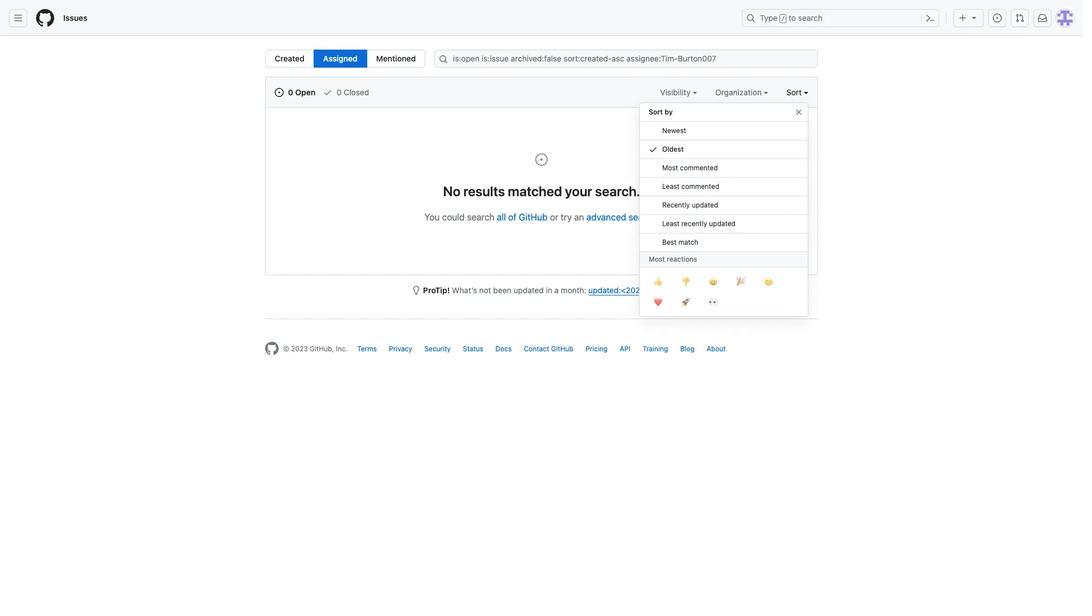 Task type: vqa. For each thing, say whether or not it's contained in the screenshot.
THIS HAS BEEN COMPLETED
no



Task type: describe. For each thing, give the bounding box(es) containing it.
issue opened image
[[993, 14, 1002, 23]]

type
[[760, 13, 778, 23]]

or
[[550, 212, 559, 222]]

mentioned
[[376, 54, 416, 63]]

👀
[[710, 296, 718, 308]]

pricing
[[586, 345, 608, 353]]

©
[[283, 345, 289, 353]]

👍 link
[[645, 272, 672, 292]]

😕 link
[[755, 272, 783, 292]]

in
[[546, 286, 553, 295]]

search.
[[596, 183, 640, 199]]

contact github
[[524, 345, 574, 353]]

a
[[555, 286, 559, 295]]

status
[[463, 345, 484, 353]]

all
[[497, 212, 506, 222]]

blog link
[[681, 345, 695, 353]]

organization button
[[716, 86, 769, 98]]

0 open
[[286, 87, 316, 97]]

git pull request image
[[1016, 14, 1025, 23]]

updated:<2023-
[[589, 286, 649, 295]]

© 2023 github, inc.
[[283, 345, 348, 353]]

🚀 link
[[672, 292, 700, 313]]

triangle down image
[[970, 13, 979, 22]]

pricing link
[[586, 345, 608, 353]]

match
[[679, 238, 699, 247]]

to
[[789, 13, 796, 23]]

Search all issues text field
[[435, 50, 818, 68]]

plus image
[[959, 14, 968, 23]]

contact github link
[[524, 345, 574, 353]]

least for least commented
[[663, 182, 680, 191]]

closed
[[344, 87, 369, 97]]

contact
[[524, 345, 550, 353]]

sort button
[[787, 86, 809, 98]]

👎 link
[[672, 272, 700, 292]]

1 vertical spatial updated
[[710, 220, 736, 228]]

month:
[[561, 286, 587, 295]]

an
[[575, 212, 584, 222]]

protip! what's not been updated in a month: updated:<2023-10-16 .
[[423, 286, 672, 295]]

least recently updated link
[[640, 215, 808, 234]]

oldest
[[663, 145, 684, 154]]

most for most reactions
[[649, 255, 665, 264]]

updated:<2023-10-16 link
[[589, 286, 669, 295]]

light bulb image
[[412, 286, 421, 295]]

reactions
[[667, 255, 698, 264]]

you
[[425, 212, 440, 222]]

least commented
[[663, 182, 720, 191]]

2023
[[291, 345, 308, 353]]

advanced search link
[[587, 212, 656, 222]]

newest
[[663, 126, 687, 135]]

advanced
[[587, 212, 627, 222]]

most commented link
[[640, 159, 808, 178]]

api link
[[620, 345, 631, 353]]

sort by menu
[[640, 98, 809, 326]]

best match link
[[640, 234, 808, 252]]

1 vertical spatial github
[[551, 345, 574, 353]]

issues
[[63, 13, 88, 23]]

🎉 link
[[728, 272, 755, 292]]

recently
[[682, 220, 708, 228]]

close menu image
[[795, 108, 804, 117]]

open
[[295, 87, 316, 97]]

docs link
[[496, 345, 512, 353]]

training
[[643, 345, 668, 353]]

. for you could search all of github or try an advanced search .
[[656, 212, 659, 222]]

❤️
[[654, 296, 663, 308]]

0 for closed
[[337, 87, 342, 97]]

security
[[425, 345, 451, 353]]

commented for most commented
[[680, 164, 718, 172]]

could
[[442, 212, 465, 222]]

type / to search
[[760, 13, 823, 23]]

least commented link
[[640, 178, 808, 196]]

0 open link
[[275, 86, 316, 98]]

. for protip! what's not been updated in a month: updated:<2023-10-16 .
[[669, 286, 672, 295]]

organization
[[716, 87, 764, 97]]

homepage image
[[265, 342, 279, 356]]

all of github link
[[497, 212, 548, 222]]

😕
[[765, 276, 773, 287]]

training link
[[643, 345, 668, 353]]

you could search all of github or try an advanced search .
[[425, 212, 659, 222]]

visibility button
[[661, 86, 698, 98]]

newest link
[[640, 122, 808, 141]]

notifications image
[[1039, 14, 1048, 23]]

most for most commented
[[663, 164, 679, 172]]

recently updated
[[663, 201, 719, 209]]

try
[[561, 212, 572, 222]]

least for least recently updated
[[663, 220, 680, 228]]

10-
[[649, 286, 661, 295]]

❤️ link
[[645, 292, 672, 313]]

👎
[[682, 276, 690, 287]]



Task type: locate. For each thing, give the bounding box(es) containing it.
1 vertical spatial least
[[663, 220, 680, 228]]

sort for sort by
[[649, 108, 663, 116]]

0 closed
[[335, 87, 369, 97]]

privacy
[[389, 345, 413, 353]]

1 vertical spatial issue opened image
[[535, 153, 549, 167]]

check image inside oldest "link"
[[649, 145, 658, 154]]

Issues search field
[[435, 50, 818, 68]]

of
[[509, 212, 517, 222]]

recently
[[663, 201, 690, 209]]

updated down recently updated link
[[710, 220, 736, 228]]

0 vertical spatial least
[[663, 182, 680, 191]]

0 horizontal spatial .
[[656, 212, 659, 222]]

0 horizontal spatial issue opened image
[[275, 88, 284, 97]]

0 vertical spatial github
[[519, 212, 548, 222]]

search image
[[439, 55, 448, 64]]

0 left open
[[288, 87, 293, 97]]

check image
[[324, 88, 333, 97], [649, 145, 658, 154]]

by
[[665, 108, 673, 116]]

oldest link
[[640, 141, 808, 159]]

check image inside 0 closed link
[[324, 88, 333, 97]]

sort inside popup button
[[787, 87, 802, 97]]

most inside most commented link
[[663, 164, 679, 172]]

1 vertical spatial sort
[[649, 108, 663, 116]]

2 least from the top
[[663, 220, 680, 228]]

👍
[[654, 276, 663, 287]]

1 vertical spatial most
[[649, 255, 665, 264]]

search right to
[[799, 13, 823, 23]]

1 0 from the left
[[288, 87, 293, 97]]

1 vertical spatial check image
[[649, 145, 658, 154]]

check image right open
[[324, 88, 333, 97]]

least
[[663, 182, 680, 191], [663, 220, 680, 228]]

0 vertical spatial check image
[[324, 88, 333, 97]]

0 vertical spatial issue opened image
[[275, 88, 284, 97]]

😄 link
[[700, 272, 728, 292]]

inc.
[[336, 345, 348, 353]]

check image for oldest "link"
[[649, 145, 658, 154]]

updated
[[692, 201, 719, 209], [710, 220, 736, 228], [514, 286, 544, 295]]

most reactions
[[649, 255, 698, 264]]

issue opened image inside '0 open' link
[[275, 88, 284, 97]]

issues element
[[265, 50, 426, 68]]

1 vertical spatial .
[[669, 286, 672, 295]]

/
[[782, 15, 786, 23]]

0 vertical spatial commented
[[680, 164, 718, 172]]

2 0 from the left
[[337, 87, 342, 97]]

sort for sort
[[787, 87, 802, 97]]

0
[[288, 87, 293, 97], [337, 87, 342, 97]]

0 horizontal spatial github
[[519, 212, 548, 222]]

1 horizontal spatial issue opened image
[[535, 153, 549, 167]]

protip!
[[423, 286, 450, 295]]

no results matched your search.
[[443, 183, 640, 199]]

0 horizontal spatial search
[[467, 212, 495, 222]]

been
[[494, 286, 512, 295]]

your
[[565, 183, 593, 199]]

least recently updated
[[663, 220, 736, 228]]

search down search.
[[629, 212, 656, 222]]

github
[[519, 212, 548, 222], [551, 345, 574, 353]]

😄
[[710, 276, 718, 287]]

api
[[620, 345, 631, 353]]

most down best
[[649, 255, 665, 264]]

least up the recently
[[663, 182, 680, 191]]

0 vertical spatial updated
[[692, 201, 719, 209]]

0 left closed
[[337, 87, 342, 97]]

updated left in
[[514, 286, 544, 295]]

github right of
[[519, 212, 548, 222]]

status link
[[463, 345, 484, 353]]

sort up the close menu image
[[787, 87, 802, 97]]

command palette image
[[926, 14, 935, 23]]

check image left oldest
[[649, 145, 658, 154]]

sort by
[[649, 108, 673, 116]]

commented up recently updated on the right top
[[682, 182, 720, 191]]

about link
[[707, 345, 726, 353]]

0 horizontal spatial check image
[[324, 88, 333, 97]]

blog
[[681, 345, 695, 353]]

👀 link
[[700, 292, 728, 313]]

16
[[661, 286, 669, 295]]

best match
[[663, 238, 699, 247]]

what's
[[452, 286, 477, 295]]

terms
[[357, 345, 377, 353]]

1 least from the top
[[663, 182, 680, 191]]

🚀
[[682, 296, 690, 308]]

issue opened image
[[275, 88, 284, 97], [535, 153, 549, 167]]

sort
[[787, 87, 802, 97], [649, 108, 663, 116]]

best
[[663, 238, 677, 247]]

github right contact
[[551, 345, 574, 353]]

2 horizontal spatial search
[[799, 13, 823, 23]]

not
[[480, 286, 491, 295]]

🎉
[[737, 276, 746, 287]]

issue opened image left 0 open
[[275, 88, 284, 97]]

most down oldest
[[663, 164, 679, 172]]

commented up least commented
[[680, 164, 718, 172]]

1 horizontal spatial 0
[[337, 87, 342, 97]]

1 horizontal spatial search
[[629, 212, 656, 222]]

.
[[656, 212, 659, 222], [669, 286, 672, 295]]

check image for 0 closed link
[[324, 88, 333, 97]]

most
[[663, 164, 679, 172], [649, 255, 665, 264]]

0 vertical spatial .
[[656, 212, 659, 222]]

0 closed link
[[324, 86, 369, 98]]

search left the all
[[467, 212, 495, 222]]

created
[[275, 54, 305, 63]]

1 vertical spatial commented
[[682, 182, 720, 191]]

least up best
[[663, 220, 680, 228]]

sort inside menu
[[649, 108, 663, 116]]

1 horizontal spatial check image
[[649, 145, 658, 154]]

mentioned link
[[367, 50, 426, 68]]

visibility
[[661, 87, 693, 97]]

0 vertical spatial most
[[663, 164, 679, 172]]

0 horizontal spatial 0
[[288, 87, 293, 97]]

0 vertical spatial sort
[[787, 87, 802, 97]]

updated up least recently updated
[[692, 201, 719, 209]]

most commented
[[663, 164, 718, 172]]

results
[[464, 183, 505, 199]]

1 horizontal spatial sort
[[787, 87, 802, 97]]

2 vertical spatial updated
[[514, 286, 544, 295]]

commented for least commented
[[682, 182, 720, 191]]

security link
[[425, 345, 451, 353]]

0 for open
[[288, 87, 293, 97]]

docs
[[496, 345, 512, 353]]

homepage image
[[36, 9, 54, 27]]

1 horizontal spatial .
[[669, 286, 672, 295]]

issue opened image up no results matched your search.
[[535, 153, 549, 167]]

sort left by
[[649, 108, 663, 116]]

terms link
[[357, 345, 377, 353]]

0 horizontal spatial sort
[[649, 108, 663, 116]]

1 horizontal spatial github
[[551, 345, 574, 353]]

about
[[707, 345, 726, 353]]

matched
[[508, 183, 562, 199]]

search
[[799, 13, 823, 23], [467, 212, 495, 222], [629, 212, 656, 222]]



